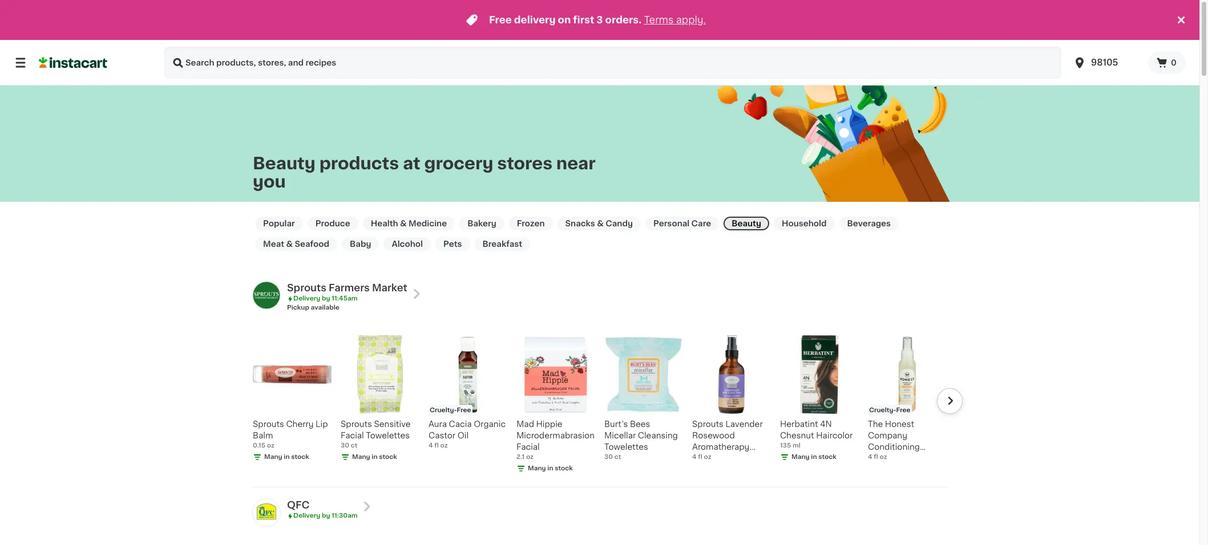 Task type: locate. For each thing, give the bounding box(es) containing it.
1 by from the top
[[322, 296, 330, 302]]

1 vertical spatial facial
[[517, 444, 540, 452]]

cruelty-free
[[430, 408, 471, 414], [869, 408, 911, 414]]

delivery up pickup available
[[293, 296, 320, 302]]

many down sprouts sensitive facial towelettes 30 ct
[[352, 454, 370, 461]]

farmers
[[329, 284, 370, 293]]

stock down mad hippie microdermabrasion facial 2.1 oz
[[555, 466, 573, 472]]

in down mad hippie microdermabrasion facial 2.1 oz
[[548, 466, 554, 472]]

personal care
[[654, 220, 711, 228]]

stock down sprouts sensitive facial towelettes 30 ct
[[379, 454, 397, 461]]

personal care link
[[646, 217, 719, 231]]

fl for aromatherapy
[[698, 454, 703, 461]]

oz inside sprouts cherry lip balm 0.15 oz
[[267, 443, 275, 449]]

4 up the spray
[[692, 454, 697, 461]]

lip
[[316, 421, 328, 429]]

towelettes inside burt's bees micellar cleansing towelettes 30 ct
[[605, 444, 648, 452]]

1 horizontal spatial ct
[[615, 454, 621, 461]]

conditioning
[[868, 444, 920, 452]]

by for 11:30am
[[322, 513, 330, 519]]

2 horizontal spatial free
[[897, 408, 911, 414]]

1 cruelty-free from the left
[[430, 408, 471, 414]]

oz up the spray
[[704, 454, 712, 461]]

2 4 fl oz from the left
[[868, 454, 888, 461]]

frozen link
[[509, 217, 553, 231]]

delivery by 11:30am
[[293, 513, 358, 519]]

0 horizontal spatial cruelty-free
[[430, 408, 471, 414]]

4 down castor
[[429, 443, 433, 449]]

free left delivery
[[489, 15, 512, 25]]

stock for haircolor
[[819, 454, 837, 461]]

facial inside mad hippie microdermabrasion facial 2.1 oz
[[517, 444, 540, 452]]

many for facial
[[528, 466, 546, 472]]

2 horizontal spatial 4
[[868, 454, 873, 461]]

qfc
[[287, 501, 310, 510]]

frozen
[[517, 220, 545, 228]]

1 vertical spatial 30
[[605, 454, 613, 461]]

0 horizontal spatial towelettes
[[366, 432, 410, 440]]

ct
[[351, 443, 358, 449], [615, 454, 621, 461]]

135
[[780, 443, 791, 449]]

in down herbatint 4n chesnut haircolor 135 ml
[[811, 454, 817, 461]]

1 horizontal spatial facial
[[517, 444, 540, 452]]

oz inside mad hippie microdermabrasion facial 2.1 oz
[[526, 454, 534, 461]]

0 horizontal spatial ct
[[351, 443, 358, 449]]

in for haircolor
[[811, 454, 817, 461]]

4
[[429, 443, 433, 449], [692, 454, 697, 461], [868, 454, 873, 461]]

delivery down qfc
[[293, 513, 320, 519]]

30
[[341, 443, 349, 449], [605, 454, 613, 461]]

fl for conditioning
[[874, 454, 879, 461]]

sprouts up pickup available
[[287, 284, 326, 293]]

sprouts up 'balm'
[[253, 421, 284, 429]]

sprouts cherry lip balm 0.15 oz
[[253, 421, 328, 449]]

2 horizontal spatial fl
[[874, 454, 879, 461]]

0 horizontal spatial free
[[457, 408, 471, 414]]

lavender
[[726, 421, 763, 429]]

0 horizontal spatial cruelty-
[[430, 408, 457, 414]]

2 by from the top
[[322, 513, 330, 519]]

0 horizontal spatial facial
[[341, 432, 364, 440]]

1 horizontal spatial beauty
[[732, 220, 761, 228]]

& inside "link"
[[286, 240, 293, 248]]

0 vertical spatial towelettes
[[366, 432, 410, 440]]

30 down micellar
[[605, 454, 613, 461]]

stock for balm
[[291, 454, 309, 461]]

4 down the conditioning
[[868, 454, 873, 461]]

oz right 0.15
[[267, 443, 275, 449]]

1 vertical spatial beauty
[[732, 220, 761, 228]]

oz right 2.1
[[526, 454, 534, 461]]

burt's bees micellar cleansing towelettes 30 ct
[[605, 421, 678, 461]]

30 right sprouts cherry lip balm 0.15 oz
[[341, 443, 349, 449]]

free for aura cacia organic castor oil
[[457, 408, 471, 414]]

the honest company conditioning detangler
[[868, 421, 920, 463]]

0 vertical spatial 30
[[341, 443, 349, 449]]

& right the meat
[[286, 240, 293, 248]]

castor
[[429, 432, 456, 440]]

1 horizontal spatial fl
[[698, 454, 703, 461]]

many for balm
[[264, 454, 282, 461]]

& for meat
[[286, 240, 293, 248]]

chesnut
[[780, 432, 814, 440]]

oz down castor
[[440, 443, 448, 449]]

fl down the conditioning
[[874, 454, 879, 461]]

1 vertical spatial delivery
[[293, 513, 320, 519]]

1 vertical spatial towelettes
[[605, 444, 648, 452]]

many down ml
[[792, 454, 810, 461]]

1 cruelty- from the left
[[430, 408, 457, 414]]

you
[[253, 173, 286, 190]]

many in stock for facial
[[528, 466, 573, 472]]

beauty inside the beauty products at grocery stores near you
[[253, 155, 316, 172]]

towelettes down sensitive
[[366, 432, 410, 440]]

beauty link
[[724, 217, 769, 231]]

in down sprouts cherry lip balm 0.15 oz
[[284, 454, 290, 461]]

beauty up you in the left top of the page
[[253, 155, 316, 172]]

towelettes
[[366, 432, 410, 440], [605, 444, 648, 452]]

seafood
[[295, 240, 329, 248]]

1 horizontal spatial 4
[[692, 454, 697, 461]]

many in stock down mad hippie microdermabrasion facial 2.1 oz
[[528, 466, 573, 472]]

towelettes down micellar
[[605, 444, 648, 452]]

cruelty-free up 'honest'
[[869, 408, 911, 414]]

in for balm
[[284, 454, 290, 461]]

beauty for beauty products at grocery stores near you
[[253, 155, 316, 172]]

0 vertical spatial beauty
[[253, 155, 316, 172]]

facial inside sprouts sensitive facial towelettes 30 ct
[[341, 432, 364, 440]]

popular link
[[255, 217, 303, 231]]

stock down sprouts cherry lip balm 0.15 oz
[[291, 454, 309, 461]]

None search field
[[164, 47, 1062, 79]]

& left candy
[[597, 220, 604, 228]]

& for health
[[400, 220, 407, 228]]

delivery
[[293, 296, 320, 302], [293, 513, 320, 519]]

1 horizontal spatial cruelty-free
[[869, 408, 911, 414]]

2.1
[[517, 454, 525, 461]]

0 vertical spatial facial
[[341, 432, 364, 440]]

sprouts inside sprouts sensitive facial towelettes 30 ct
[[341, 421, 372, 429]]

apply.
[[676, 15, 706, 25]]

2 98105 button from the left
[[1073, 47, 1142, 79]]

many down 0.15
[[264, 454, 282, 461]]

1 delivery from the top
[[293, 296, 320, 302]]

cruelty- up aura
[[430, 408, 457, 414]]

many down mad hippie microdermabrasion facial 2.1 oz
[[528, 466, 546, 472]]

bakery link
[[460, 217, 505, 231]]

delivery for delivery by 11:45am
[[293, 296, 320, 302]]

beauty right care
[[732, 220, 761, 228]]

2 cruelty- from the left
[[869, 408, 897, 414]]

many in stock down sprouts sensitive facial towelettes 30 ct
[[352, 454, 397, 461]]

1 horizontal spatial towelettes
[[605, 444, 648, 452]]

98105 button
[[1066, 47, 1149, 79], [1073, 47, 1142, 79]]

free up the cacia at the bottom of the page
[[457, 408, 471, 414]]

1 horizontal spatial cruelty-
[[869, 408, 897, 414]]

4 fl oz down the conditioning
[[868, 454, 888, 461]]

item carousel region
[[237, 331, 963, 483]]

many for haircolor
[[792, 454, 810, 461]]

1 horizontal spatial 4 fl oz
[[868, 454, 888, 461]]

beauty
[[253, 155, 316, 172], [732, 220, 761, 228]]

by for 11:45am
[[322, 296, 330, 302]]

sprouts inside sprouts cherry lip balm 0.15 oz
[[253, 421, 284, 429]]

beauty inside beauty link
[[732, 220, 761, 228]]

herbatint 4n chesnut haircolor 135 ml
[[780, 421, 853, 449]]

in down sprouts sensitive facial towelettes 30 ct
[[372, 454, 378, 461]]

sprouts up 'rosewood'
[[692, 421, 724, 429]]

sprouts inside sprouts lavender rosewood aromatherapy room & body spray
[[692, 421, 724, 429]]

on
[[558, 15, 571, 25]]

4 fl oz for room
[[692, 454, 712, 461]]

0 vertical spatial ct
[[351, 443, 358, 449]]

near
[[556, 155, 596, 172]]

0 horizontal spatial fl
[[435, 443, 439, 449]]

sprouts farmers market image
[[253, 282, 280, 309]]

many in stock down ml
[[792, 454, 837, 461]]

1 4 fl oz from the left
[[692, 454, 712, 461]]

0 horizontal spatial 4 fl oz
[[692, 454, 712, 461]]

pets
[[444, 240, 462, 248]]

cruelty-
[[430, 408, 457, 414], [869, 408, 897, 414]]

facial
[[341, 432, 364, 440], [517, 444, 540, 452]]

snacks & candy link
[[557, 217, 641, 231]]

beverages link
[[839, 217, 899, 231]]

in
[[284, 454, 290, 461], [372, 454, 378, 461], [811, 454, 817, 461], [548, 466, 554, 472]]

&
[[400, 220, 407, 228], [597, 220, 604, 228], [286, 240, 293, 248], [718, 455, 725, 463]]

30 inside sprouts sensitive facial towelettes 30 ct
[[341, 443, 349, 449]]

fl down castor
[[435, 443, 439, 449]]

free up 'honest'
[[897, 408, 911, 414]]

1 98105 button from the left
[[1066, 47, 1149, 79]]

cherry
[[286, 421, 314, 429]]

0 horizontal spatial beauty
[[253, 155, 316, 172]]

by
[[322, 296, 330, 302], [322, 513, 330, 519]]

stock down the haircolor at the bottom
[[819, 454, 837, 461]]

0 horizontal spatial 4
[[429, 443, 433, 449]]

herbatint
[[780, 421, 818, 429]]

1 horizontal spatial free
[[489, 15, 512, 25]]

0.15
[[253, 443, 266, 449]]

0
[[1171, 59, 1177, 67]]

1 vertical spatial by
[[322, 513, 330, 519]]

0 vertical spatial delivery
[[293, 296, 320, 302]]

by up available
[[322, 296, 330, 302]]

many in stock down sprouts cherry lip balm 0.15 oz
[[264, 454, 309, 461]]

by left '11:30am'
[[322, 513, 330, 519]]

sprouts right lip
[[341, 421, 372, 429]]

2 delivery from the top
[[293, 513, 320, 519]]

4 fl oz up the spray
[[692, 454, 712, 461]]

& inside sprouts lavender rosewood aromatherapy room & body spray
[[718, 455, 725, 463]]

pets link
[[436, 237, 470, 251]]

0 vertical spatial by
[[322, 296, 330, 302]]

haircolor
[[817, 432, 853, 440]]

alcohol
[[392, 240, 423, 248]]

fl up the spray
[[698, 454, 703, 461]]

& right health
[[400, 220, 407, 228]]

cruelty-free up the cacia at the bottom of the page
[[430, 408, 471, 414]]

2 cruelty-free from the left
[[869, 408, 911, 414]]

0 horizontal spatial 30
[[341, 443, 349, 449]]

& down "aromatherapy" on the bottom right of page
[[718, 455, 725, 463]]

1 vertical spatial ct
[[615, 454, 621, 461]]

sprouts farmers market
[[287, 284, 407, 293]]

1 horizontal spatial 30
[[605, 454, 613, 461]]

ct inside burt's bees micellar cleansing towelettes 30 ct
[[615, 454, 621, 461]]

free inside limited time offer region
[[489, 15, 512, 25]]

cruelty- up the
[[869, 408, 897, 414]]



Task type: vqa. For each thing, say whether or not it's contained in the screenshot.
the leftmost Fruit
no



Task type: describe. For each thing, give the bounding box(es) containing it.
free delivery on first 3 orders. terms apply.
[[489, 15, 706, 25]]

98105
[[1092, 58, 1119, 67]]

oil
[[458, 432, 469, 440]]

cleansing
[[638, 432, 678, 440]]

pickup
[[287, 305, 309, 311]]

microdermabrasion
[[517, 432, 595, 440]]

household
[[782, 220, 827, 228]]

3
[[597, 15, 603, 25]]

delivery
[[514, 15, 556, 25]]

baby
[[350, 240, 371, 248]]

fl inside the aura cacia organic castor oil 4 fl oz
[[435, 443, 439, 449]]

market
[[372, 284, 407, 293]]

available
[[311, 305, 340, 311]]

4 for conditioning
[[868, 454, 873, 461]]

health
[[371, 220, 398, 228]]

page 1 of 3 group
[[253, 540, 947, 546]]

health & medicine
[[371, 220, 447, 228]]

Search field
[[164, 47, 1062, 79]]

breakfast
[[483, 240, 522, 248]]

qfc image
[[253, 500, 280, 527]]

4 fl oz for detangler
[[868, 454, 888, 461]]

body
[[727, 455, 748, 463]]

baby link
[[342, 237, 379, 251]]

first
[[573, 15, 594, 25]]

detangler
[[868, 455, 908, 463]]

organic
[[474, 421, 506, 429]]

in for facial
[[548, 466, 554, 472]]

beauty products at grocery stores near you main content
[[0, 78, 1200, 546]]

the
[[868, 421, 883, 429]]

beauty products at grocery stores near you
[[253, 155, 596, 190]]

4 inside the aura cacia organic castor oil 4 fl oz
[[429, 443, 433, 449]]

meat & seafood
[[263, 240, 329, 248]]

oz inside the aura cacia organic castor oil 4 fl oz
[[440, 443, 448, 449]]

limited time offer region
[[0, 0, 1175, 40]]

stock for towelettes
[[379, 454, 397, 461]]

honest
[[885, 421, 915, 429]]

sprouts for sprouts cherry lip balm 0.15 oz
[[253, 421, 284, 429]]

30 inside burt's bees micellar cleansing towelettes 30 ct
[[605, 454, 613, 461]]

sensitive
[[374, 421, 411, 429]]

bees
[[630, 421, 650, 429]]

meat & seafood link
[[255, 237, 337, 251]]

company
[[868, 432, 908, 440]]

many in stock for towelettes
[[352, 454, 397, 461]]

at
[[403, 155, 421, 172]]

household link
[[774, 217, 835, 231]]

terms
[[644, 15, 674, 25]]

products
[[319, 155, 399, 172]]

4n
[[820, 421, 832, 429]]

balm
[[253, 432, 273, 440]]

sprouts lavender rosewood aromatherapy room & body spray
[[692, 421, 763, 474]]

in for towelettes
[[372, 454, 378, 461]]

stores
[[497, 155, 553, 172]]

terms apply. link
[[644, 15, 706, 25]]

rosewood
[[692, 432, 735, 440]]

11:30am
[[332, 513, 358, 519]]

cruelty-free for aura cacia organic castor oil
[[430, 408, 471, 414]]

care
[[692, 220, 711, 228]]

oz down the conditioning
[[880, 454, 888, 461]]

many in stock for balm
[[264, 454, 309, 461]]

aura cacia organic castor oil 4 fl oz
[[429, 421, 506, 449]]

burt's
[[605, 421, 628, 429]]

hippie
[[536, 421, 563, 429]]

ct inside sprouts sensitive facial towelettes 30 ct
[[351, 443, 358, 449]]

produce link
[[308, 217, 358, 231]]

popular
[[263, 220, 295, 228]]

alcohol link
[[384, 237, 431, 251]]

snacks
[[565, 220, 595, 228]]

sprouts for sprouts lavender rosewood aromatherapy room & body spray
[[692, 421, 724, 429]]

11:45am
[[332, 296, 358, 302]]

orders.
[[605, 15, 642, 25]]

cruelty-free for the honest company conditioning detangler
[[869, 408, 911, 414]]

micellar
[[605, 432, 636, 440]]

mad
[[517, 421, 534, 429]]

ml
[[793, 443, 801, 449]]

meat
[[263, 240, 284, 248]]

many in stock for haircolor
[[792, 454, 837, 461]]

mad hippie microdermabrasion facial 2.1 oz
[[517, 421, 595, 461]]

produce
[[316, 220, 350, 228]]

sprouts for sprouts farmers market
[[287, 284, 326, 293]]

grocery
[[424, 155, 494, 172]]

sprouts sensitive facial towelettes 30 ct
[[341, 421, 411, 449]]

aura
[[429, 421, 447, 429]]

cruelty- for aura cacia organic castor oil
[[430, 408, 457, 414]]

room
[[692, 455, 716, 463]]

snacks & candy
[[565, 220, 633, 228]]

personal
[[654, 220, 690, 228]]

& for snacks
[[597, 220, 604, 228]]

stock for facial
[[555, 466, 573, 472]]

medicine
[[409, 220, 447, 228]]

breakfast link
[[475, 237, 530, 251]]

cruelty- for the honest company conditioning detangler
[[869, 408, 897, 414]]

cacia
[[449, 421, 472, 429]]

candy
[[606, 220, 633, 228]]

delivery for delivery by 11:30am
[[293, 513, 320, 519]]

4 for aromatherapy
[[692, 454, 697, 461]]

beverages
[[847, 220, 891, 228]]

beauty for beauty
[[732, 220, 761, 228]]

0 button
[[1149, 51, 1186, 74]]

instacart logo image
[[39, 56, 107, 70]]

towelettes inside sprouts sensitive facial towelettes 30 ct
[[366, 432, 410, 440]]

health & medicine link
[[363, 217, 455, 231]]

pickup available
[[287, 305, 340, 311]]

delivery by 11:45am
[[293, 296, 358, 302]]

free for the honest company conditioning detangler
[[897, 408, 911, 414]]

many for towelettes
[[352, 454, 370, 461]]

sprouts for sprouts sensitive facial towelettes 30 ct
[[341, 421, 372, 429]]



